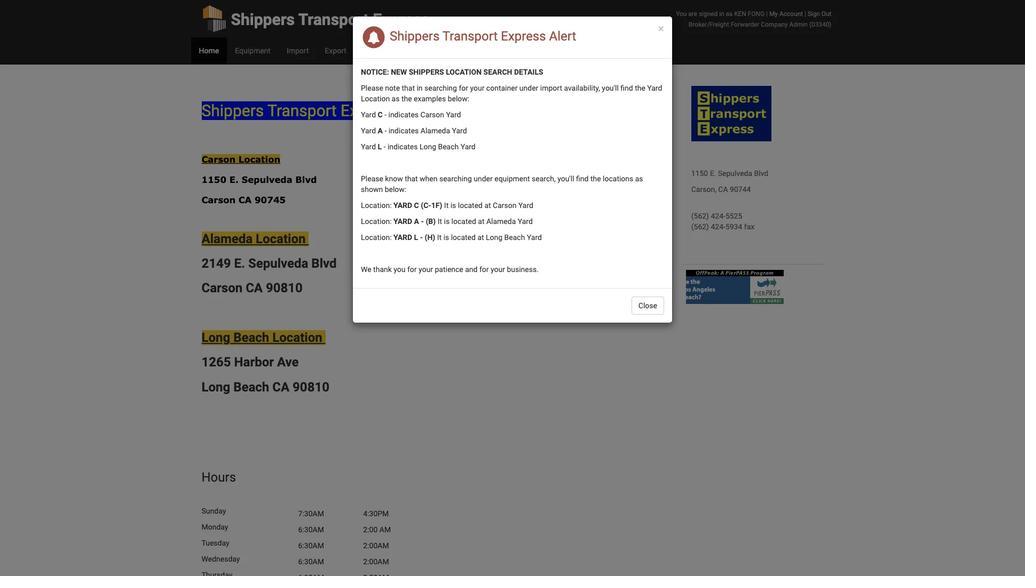 Task type: describe. For each thing, give the bounding box(es) containing it.
2 horizontal spatial for
[[480, 265, 489, 274]]

import
[[540, 84, 562, 92]]

90744
[[730, 185, 751, 194]]

carson location
[[202, 155, 280, 165]]

patience
[[435, 265, 463, 274]]

long down 1265
[[202, 380, 230, 395]]

express down note
[[341, 101, 397, 120]]

2:00
[[363, 526, 378, 535]]

alameda location
[[202, 232, 309, 246]]

october
[[628, 82, 654, 90]]

it for it is located at carson yard
[[444, 201, 449, 210]]

notice: new shippers location search details
[[361, 68, 543, 76]]

today
[[575, 82, 595, 90]]

0 vertical spatial a
[[378, 127, 383, 135]]

long up 1265
[[202, 331, 230, 346]]

1265 harbor ave
[[202, 355, 299, 370]]

under inside please note that in searching for your container under import availability, you'll find the yard location as the examples below:
[[520, 84, 538, 92]]

ca for 90744
[[718, 185, 728, 194]]

2 | from the left
[[805, 10, 806, 18]]

5525
[[726, 212, 742, 221]]

sepulveda up 90745
[[242, 175, 293, 185]]

find inside the please know that when searching under equipment search, you'll find the locations as shown below:
[[576, 175, 589, 183]]

ca for 90810
[[246, 281, 263, 296]]

availability,
[[564, 84, 600, 92]]

yard a - indicates alameda yard
[[361, 127, 467, 135]]

my
[[769, 10, 778, 18]]

please for please know that when searching under equipment search, you'll find the locations as shown below:
[[361, 175, 383, 183]]

am
[[380, 526, 391, 535]]

location: for location: yard a - (b) it is located at alameda yard
[[361, 217, 392, 226]]

1 (562) from the top
[[691, 212, 709, 221]]

fax
[[744, 223, 755, 231]]

ca down ave
[[272, 380, 290, 395]]

yard inside please note that in searching for your container under import availability, you'll find the yard location as the examples below:
[[647, 84, 662, 92]]

below: inside please note that in searching for your container under import availability, you'll find the yard location as the examples below:
[[448, 95, 470, 103]]

0 vertical spatial alameda
[[421, 127, 450, 135]]

0 horizontal spatial for
[[407, 265, 417, 274]]

signed
[[699, 10, 718, 18]]

location up ave
[[272, 331, 322, 346]]

5934
[[726, 223, 742, 231]]

new
[[391, 68, 407, 76]]

- for c
[[385, 111, 387, 119]]

today is friday, october 27
[[575, 82, 664, 90]]

we
[[361, 265, 371, 274]]

shippers transport express alert
[[387, 29, 576, 44]]

wednesday
[[202, 556, 240, 564]]

location inside please note that in searching for your container under import availability, you'll find the yard location as the examples below:
[[361, 95, 390, 103]]

location: yard a - (b) it is located at alameda yard
[[361, 217, 533, 226]]

and
[[465, 265, 478, 274]]

carson for carson location
[[202, 155, 236, 165]]

container
[[486, 84, 518, 92]]

shown
[[361, 185, 383, 194]]

sunday
[[202, 508, 226, 516]]

business.
[[507, 265, 539, 274]]

express up new
[[373, 10, 430, 29]]

my account link
[[769, 10, 803, 18]]

know
[[385, 175, 403, 183]]

0 horizontal spatial the
[[402, 95, 412, 103]]

located for carson
[[458, 201, 483, 210]]

alert
[[549, 29, 576, 44]]

yard l - indicates long beach yard
[[361, 143, 476, 151]]

carson ca 90745
[[202, 195, 286, 205]]

you'll inside please note that in searching for your container under import availability, you'll find the yard location as the examples below:
[[602, 84, 619, 92]]

that for in
[[402, 84, 415, 92]]

1f)
[[431, 201, 442, 210]]

(h)
[[425, 233, 435, 242]]

1 424- from the top
[[711, 212, 726, 221]]

indicates for carson
[[388, 111, 419, 119]]

1 vertical spatial a
[[414, 217, 419, 226]]

are
[[689, 10, 697, 18]]

90745
[[255, 195, 286, 205]]

carson for carson ca 90745
[[202, 195, 236, 205]]

location
[[446, 68, 482, 76]]

0 horizontal spatial c
[[378, 111, 383, 119]]

admin
[[790, 21, 808, 28]]

yard down equipment
[[518, 201, 533, 210]]

long beach location
[[202, 331, 326, 346]]

you are signed in as ken fong | my account | sign out broker/freight forwarder company admin (03340)
[[676, 10, 832, 28]]

search
[[484, 68, 512, 76]]

- for a
[[385, 127, 387, 135]]

in for signed
[[719, 10, 724, 18]]

please note that in searching for your container under import availability, you'll find the yard location as the examples below:
[[361, 84, 662, 103]]

1 | from the left
[[766, 10, 768, 18]]

company
[[761, 21, 788, 28]]

please for please note that in searching for your container under import availability, you'll find the yard location as the examples below:
[[361, 84, 383, 92]]

your inside please note that in searching for your container under import availability, you'll find the yard location as the examples below:
[[470, 84, 485, 92]]

note
[[385, 84, 400, 92]]

27
[[656, 82, 664, 90]]

sign out link
[[808, 10, 832, 18]]

long down location: yard a - (b) it is located at alameda yard
[[486, 233, 503, 242]]

2 horizontal spatial your
[[491, 265, 505, 274]]

you
[[394, 265, 406, 274]]

carson ca 90810
[[202, 281, 303, 296]]

location: yard c (c-1f) it is located at carson yard
[[361, 201, 533, 210]]

2 horizontal spatial the
[[635, 84, 646, 92]]

1 horizontal spatial c
[[414, 201, 419, 210]]

2 424- from the top
[[711, 223, 726, 231]]

2149
[[202, 256, 231, 271]]

shippers
[[409, 68, 444, 76]]

at for long
[[478, 233, 484, 242]]

close
[[639, 302, 657, 310]]

friday,
[[604, 82, 626, 90]]

in for that
[[417, 84, 423, 92]]

location up 2149 e. sepulveda blvd
[[256, 232, 306, 246]]

0 horizontal spatial l
[[378, 143, 382, 151]]

- for l
[[384, 143, 386, 151]]

sepulveda down the alameda location
[[248, 256, 308, 271]]

as inside you are signed in as ken fong | my account | sign out broker/freight forwarder company admin (03340)
[[726, 10, 733, 18]]

(b)
[[426, 217, 436, 226]]

ken
[[734, 10, 746, 18]]

harbor
[[234, 355, 274, 370]]

- left (h)
[[420, 233, 423, 242]]

it for it is located at alameda yard
[[438, 217, 442, 226]]

yard up business.
[[527, 233, 542, 242]]

2149 e. sepulveda blvd
[[202, 256, 337, 271]]

1 vertical spatial 90810
[[293, 380, 329, 395]]

express up details
[[501, 29, 546, 44]]

carson, ca 90744
[[691, 185, 751, 194]]



Task type: vqa. For each thing, say whether or not it's contained in the screenshot.
or
no



Task type: locate. For each thing, give the bounding box(es) containing it.
2 vertical spatial the
[[591, 175, 601, 183]]

express
[[373, 10, 430, 29], [501, 29, 546, 44], [341, 101, 397, 120]]

6:30am
[[298, 526, 324, 535], [298, 542, 324, 551], [298, 558, 324, 567]]

out
[[822, 10, 832, 18]]

that for when
[[405, 175, 418, 183]]

×
[[658, 22, 664, 35]]

1 vertical spatial located
[[452, 217, 476, 226]]

for right and
[[480, 265, 489, 274]]

1 vertical spatial searching
[[439, 175, 472, 183]]

indicates down yard c - indicates carson yard
[[389, 127, 419, 135]]

that right know
[[405, 175, 418, 183]]

that inside the please know that when searching under equipment search, you'll find the locations as shown below:
[[405, 175, 418, 183]]

1 location: from the top
[[361, 201, 392, 210]]

0 vertical spatial 424-
[[711, 212, 726, 221]]

c left '(c-'
[[414, 201, 419, 210]]

2 (562) from the top
[[691, 223, 709, 231]]

find left locations
[[576, 175, 589, 183]]

0 vertical spatial shippers transport express
[[231, 10, 430, 29]]

is down location: yard a - (b) it is located at alameda yard
[[444, 233, 449, 242]]

6:30am for monday
[[298, 526, 324, 535]]

please down notice:
[[361, 84, 383, 92]]

0 vertical spatial please
[[361, 84, 383, 92]]

yard down yard c - indicates carson yard
[[361, 127, 376, 135]]

carson up carson ca 90745
[[202, 155, 236, 165]]

1150 up "carson,"
[[691, 169, 708, 178]]

4:30pm
[[363, 510, 389, 519]]

alameda
[[421, 127, 450, 135], [486, 217, 516, 226], [202, 232, 253, 246]]

2 location: from the top
[[361, 217, 392, 226]]

search,
[[532, 175, 556, 183]]

carson down examples
[[421, 111, 444, 119]]

it right (h)
[[437, 233, 442, 242]]

transport
[[298, 10, 369, 29], [443, 29, 498, 44], [268, 101, 337, 120]]

yard up yard l - indicates long beach yard
[[452, 127, 467, 135]]

1 horizontal spatial the
[[591, 175, 601, 183]]

as left "ken"
[[726, 10, 733, 18]]

the left locations
[[591, 175, 601, 183]]

3 yard from the top
[[394, 233, 412, 242]]

at for carson
[[485, 201, 491, 210]]

2 2:00am from the top
[[363, 558, 389, 567]]

shippers transport express image
[[691, 86, 772, 142]]

at
[[485, 201, 491, 210], [478, 217, 485, 226], [478, 233, 484, 242]]

searching for for
[[425, 84, 457, 92]]

424- up 5934
[[711, 212, 726, 221]]

0 vertical spatial you'll
[[602, 84, 619, 92]]

beach up business.
[[504, 233, 525, 242]]

below: down know
[[385, 185, 406, 194]]

searching right "when"
[[439, 175, 472, 183]]

1 horizontal spatial find
[[621, 84, 633, 92]]

90810
[[266, 281, 303, 296], [293, 380, 329, 395]]

1 horizontal spatial 1150
[[691, 169, 708, 178]]

1 vertical spatial find
[[576, 175, 589, 183]]

below: inside the please know that when searching under equipment search, you'll find the locations as shown below:
[[385, 185, 406, 194]]

0 horizontal spatial you'll
[[558, 175, 574, 183]]

0 vertical spatial that
[[402, 84, 415, 92]]

(562) left 5934
[[691, 223, 709, 231]]

2:00 am
[[363, 526, 391, 535]]

yard left (b)
[[394, 217, 412, 226]]

indicates for long
[[388, 143, 418, 151]]

under
[[520, 84, 538, 92], [474, 175, 493, 183]]

1 vertical spatial at
[[478, 217, 485, 226]]

please inside the please know that when searching under equipment search, you'll find the locations as shown below:
[[361, 175, 383, 183]]

locations
[[603, 175, 633, 183]]

in
[[719, 10, 724, 18], [417, 84, 423, 92]]

under inside the please know that when searching under equipment search, you'll find the locations as shown below:
[[474, 175, 493, 183]]

| left my on the right top of the page
[[766, 10, 768, 18]]

1 horizontal spatial in
[[719, 10, 724, 18]]

that right note
[[402, 84, 415, 92]]

is right 1f)
[[451, 201, 456, 210]]

e. down carson location at the left
[[229, 175, 239, 185]]

you
[[676, 10, 687, 18]]

please know that when searching under equipment search, you'll find the locations as shown below:
[[361, 175, 643, 194]]

as inside the please know that when searching under equipment search, you'll find the locations as shown below:
[[635, 175, 643, 183]]

located for alameda
[[452, 217, 476, 226]]

c
[[378, 111, 383, 119], [414, 201, 419, 210]]

location: for location: yard l - (h) it is located at long beach yard
[[361, 233, 392, 242]]

shippers transport express link
[[202, 0, 430, 37]]

yard left (h)
[[394, 233, 412, 242]]

1 horizontal spatial 1150 e. sepulveda blvd
[[691, 169, 769, 178]]

424-
[[711, 212, 726, 221], [711, 223, 726, 231]]

2:00am for wednesday
[[363, 558, 389, 567]]

yard down the please know that when searching under equipment search, you'll find the locations as shown below:
[[518, 217, 533, 226]]

- down yard c - indicates carson yard
[[385, 127, 387, 135]]

|
[[766, 10, 768, 18], [805, 10, 806, 18]]

location: for location: yard c (c-1f) it is located at carson yard
[[361, 201, 392, 210]]

1 vertical spatial below:
[[385, 185, 406, 194]]

0 vertical spatial in
[[719, 10, 724, 18]]

0 vertical spatial l
[[378, 143, 382, 151]]

under down details
[[520, 84, 538, 92]]

ca left 90745
[[239, 195, 252, 205]]

1 vertical spatial indicates
[[389, 127, 419, 135]]

1 horizontal spatial as
[[635, 175, 643, 183]]

- down note
[[385, 111, 387, 119]]

2:00am for tuesday
[[363, 542, 389, 551]]

it for it is located at long beach yard
[[437, 233, 442, 242]]

long down yard a - indicates alameda yard
[[420, 143, 436, 151]]

2 please from the top
[[361, 175, 383, 183]]

yard for yard a - (b)
[[394, 217, 412, 226]]

2 6:30am from the top
[[298, 542, 324, 551]]

1 vertical spatial as
[[392, 95, 400, 103]]

× button
[[658, 22, 664, 35]]

0 vertical spatial 90810
[[266, 281, 303, 296]]

yard up the please know that when searching under equipment search, you'll find the locations as shown below:
[[461, 143, 476, 151]]

pierpass image
[[686, 270, 784, 304]]

0 horizontal spatial a
[[378, 127, 383, 135]]

as inside please note that in searching for your container under import availability, you'll find the yard location as the examples below:
[[392, 95, 400, 103]]

searching up examples
[[425, 84, 457, 92]]

1 vertical spatial location:
[[361, 217, 392, 226]]

searching inside please note that in searching for your container under import availability, you'll find the yard location as the examples below:
[[425, 84, 457, 92]]

0 horizontal spatial your
[[419, 265, 433, 274]]

0 horizontal spatial as
[[392, 95, 400, 103]]

please inside please note that in searching for your container under import availability, you'll find the yard location as the examples below:
[[361, 84, 383, 92]]

monday
[[202, 524, 228, 532]]

1150 e. sepulveda blvd up 90745
[[202, 175, 317, 185]]

for inside please note that in searching for your container under import availability, you'll find the yard location as the examples below:
[[459, 84, 468, 92]]

2 yard from the top
[[394, 217, 412, 226]]

1 horizontal spatial a
[[414, 217, 419, 226]]

l down yard a - indicates alameda yard
[[378, 143, 382, 151]]

1 yard from the top
[[394, 201, 412, 210]]

424- down 5525
[[711, 223, 726, 231]]

you'll right search,
[[558, 175, 574, 183]]

(562) 424-5525 (562) 424-5934 fax
[[691, 212, 755, 231]]

at for alameda
[[478, 217, 485, 226]]

is right today
[[597, 82, 603, 90]]

0 vertical spatial located
[[458, 201, 483, 210]]

alameda down the please know that when searching under equipment search, you'll find the locations as shown below:
[[486, 217, 516, 226]]

thank
[[373, 265, 392, 274]]

0 vertical spatial as
[[726, 10, 733, 18]]

under left equipment
[[474, 175, 493, 183]]

the up yard c - indicates carson yard
[[402, 95, 412, 103]]

1 horizontal spatial for
[[459, 84, 468, 92]]

indicates
[[388, 111, 419, 119], [389, 127, 419, 135], [388, 143, 418, 151]]

alameda up yard l - indicates long beach yard
[[421, 127, 450, 135]]

1 horizontal spatial |
[[805, 10, 806, 18]]

located down location: yard a - (b) it is located at alameda yard
[[451, 233, 476, 242]]

1150 e. sepulveda blvd up carson, ca 90744
[[691, 169, 769, 178]]

1 vertical spatial c
[[414, 201, 419, 210]]

0 horizontal spatial below:
[[385, 185, 406, 194]]

2 vertical spatial location:
[[361, 233, 392, 242]]

located for long
[[451, 233, 476, 242]]

1150 down carson location at the left
[[202, 175, 226, 185]]

yard up yard a - indicates alameda yard
[[446, 111, 461, 119]]

1 vertical spatial yard
[[394, 217, 412, 226]]

0 vertical spatial below:
[[448, 95, 470, 103]]

0 horizontal spatial alameda
[[202, 232, 253, 246]]

1 horizontal spatial you'll
[[602, 84, 619, 92]]

ca
[[718, 185, 728, 194], [239, 195, 252, 205], [246, 281, 263, 296], [272, 380, 290, 395]]

1 horizontal spatial l
[[414, 233, 418, 242]]

it right (b)
[[438, 217, 442, 226]]

1265
[[202, 355, 231, 370]]

1 6:30am from the top
[[298, 526, 324, 535]]

sepulveda up 90744
[[718, 169, 752, 178]]

2 vertical spatial at
[[478, 233, 484, 242]]

2 vertical spatial it
[[437, 233, 442, 242]]

1 vertical spatial that
[[405, 175, 418, 183]]

alameda up 2149 on the top of the page
[[202, 232, 253, 246]]

find
[[621, 84, 633, 92], [576, 175, 589, 183]]

1 vertical spatial in
[[417, 84, 423, 92]]

1 vertical spatial under
[[474, 175, 493, 183]]

beach down yard a - indicates alameda yard
[[438, 143, 459, 151]]

yard
[[394, 201, 412, 210], [394, 217, 412, 226], [394, 233, 412, 242]]

2 vertical spatial located
[[451, 233, 476, 242]]

is for it is located at carson yard
[[451, 201, 456, 210]]

0 vertical spatial under
[[520, 84, 538, 92]]

long
[[420, 143, 436, 151], [486, 233, 503, 242], [202, 331, 230, 346], [202, 380, 230, 395]]

account
[[780, 10, 803, 18]]

1 vertical spatial l
[[414, 233, 418, 242]]

as right locations
[[635, 175, 643, 183]]

0 horizontal spatial find
[[576, 175, 589, 183]]

0 vertical spatial at
[[485, 201, 491, 210]]

searching for under
[[439, 175, 472, 183]]

1 vertical spatial 424-
[[711, 223, 726, 231]]

fong
[[748, 10, 765, 18]]

find left 27
[[621, 84, 633, 92]]

7:30am
[[298, 510, 324, 519]]

is for it is located at alameda yard
[[444, 217, 450, 226]]

1 vertical spatial 6:30am
[[298, 542, 324, 551]]

0 horizontal spatial 1150 e. sepulveda blvd
[[202, 175, 317, 185]]

yard up shown
[[361, 143, 376, 151]]

2 horizontal spatial as
[[726, 10, 733, 18]]

2 vertical spatial yard
[[394, 233, 412, 242]]

location down note
[[361, 95, 390, 103]]

shippers
[[231, 10, 295, 29], [390, 29, 440, 44], [202, 101, 264, 120]]

0 vertical spatial 6:30am
[[298, 526, 324, 535]]

examples
[[414, 95, 446, 103]]

1 horizontal spatial alameda
[[421, 127, 450, 135]]

indicates down yard a - indicates alameda yard
[[388, 143, 418, 151]]

90810 down 2149 e. sepulveda blvd
[[266, 281, 303, 296]]

2:00am
[[363, 542, 389, 551], [363, 558, 389, 567]]

3 6:30am from the top
[[298, 558, 324, 567]]

ca for 90745
[[239, 195, 252, 205]]

1 2:00am from the top
[[363, 542, 389, 551]]

0 vertical spatial (562)
[[691, 212, 709, 221]]

it right 1f)
[[444, 201, 449, 210]]

carson,
[[691, 185, 717, 194]]

a down yard c - indicates carson yard
[[378, 127, 383, 135]]

0 vertical spatial c
[[378, 111, 383, 119]]

searching inside the please know that when searching under equipment search, you'll find the locations as shown below:
[[439, 175, 472, 183]]

beach
[[438, 143, 459, 151], [504, 233, 525, 242], [233, 331, 269, 346], [233, 380, 269, 395]]

location up 90745
[[239, 155, 280, 165]]

is down location: yard c (c-1f) it is located at carson yard
[[444, 217, 450, 226]]

carson down the please know that when searching under equipment search, you'll find the locations as shown below:
[[493, 201, 517, 210]]

(03340)
[[809, 21, 832, 28]]

0 horizontal spatial under
[[474, 175, 493, 183]]

the left 27
[[635, 84, 646, 92]]

6:30am for tuesday
[[298, 542, 324, 551]]

(c-
[[421, 201, 431, 210]]

e. right 2149 on the top of the page
[[234, 256, 245, 271]]

indicates up yard a - indicates alameda yard
[[388, 111, 419, 119]]

your left business.
[[491, 265, 505, 274]]

long beach ca 90810
[[202, 380, 329, 395]]

beach down 1265 harbor ave
[[233, 380, 269, 395]]

6:30am for wednesday
[[298, 558, 324, 567]]

your down location
[[470, 84, 485, 92]]

1 vertical spatial 2:00am
[[363, 558, 389, 567]]

as down note
[[392, 95, 400, 103]]

tuesday
[[202, 540, 229, 548]]

a
[[378, 127, 383, 135], [414, 217, 419, 226]]

located up location: yard l - (h) it is located at long beach yard at top
[[452, 217, 476, 226]]

yard down notice:
[[361, 111, 376, 119]]

broker/freight
[[689, 21, 729, 28]]

e. up carson, ca 90744
[[710, 169, 716, 178]]

1 vertical spatial (562)
[[691, 223, 709, 231]]

0 vertical spatial 2:00am
[[363, 542, 389, 551]]

1 vertical spatial you'll
[[558, 175, 574, 183]]

in inside please note that in searching for your container under import availability, you'll find the yard location as the examples below:
[[417, 84, 423, 92]]

1 horizontal spatial your
[[470, 84, 485, 92]]

forwarder
[[731, 21, 760, 28]]

beach up 1265 harbor ave
[[233, 331, 269, 346]]

located
[[458, 201, 483, 210], [452, 217, 476, 226], [451, 233, 476, 242]]

indicates for alameda
[[389, 127, 419, 135]]

find inside please note that in searching for your container under import availability, you'll find the yard location as the examples below:
[[621, 84, 633, 92]]

that inside please note that in searching for your container under import availability, you'll find the yard location as the examples below:
[[402, 84, 415, 92]]

- down yard a - indicates alameda yard
[[384, 143, 386, 151]]

2 vertical spatial 6:30am
[[298, 558, 324, 567]]

location
[[361, 95, 390, 103], [239, 155, 280, 165], [256, 232, 306, 246], [272, 331, 322, 346]]

0 vertical spatial find
[[621, 84, 633, 92]]

c up yard a - indicates alameda yard
[[378, 111, 383, 119]]

0 vertical spatial indicates
[[388, 111, 419, 119]]

in right signed
[[719, 10, 724, 18]]

as
[[726, 10, 733, 18], [392, 95, 400, 103], [635, 175, 643, 183]]

details
[[514, 68, 543, 76]]

location:
[[361, 201, 392, 210], [361, 217, 392, 226], [361, 233, 392, 242]]

at up location: yard l - (h) it is located at long beach yard at top
[[478, 217, 485, 226]]

yard for yard l - (h)
[[394, 233, 412, 242]]

1 horizontal spatial under
[[520, 84, 538, 92]]

when
[[420, 175, 438, 183]]

close button
[[632, 297, 664, 315]]

equipment
[[495, 175, 530, 183]]

your left patience
[[419, 265, 433, 274]]

0 vertical spatial the
[[635, 84, 646, 92]]

2 vertical spatial as
[[635, 175, 643, 183]]

the inside the please know that when searching under equipment search, you'll find the locations as shown below:
[[591, 175, 601, 183]]

1 vertical spatial shippers transport express
[[202, 101, 401, 120]]

we thank you for your patience and for your business.
[[361, 265, 539, 274]]

yard c - indicates carson yard
[[361, 111, 461, 119]]

for down location
[[459, 84, 468, 92]]

yard
[[647, 84, 662, 92], [361, 111, 376, 119], [446, 111, 461, 119], [361, 127, 376, 135], [452, 127, 467, 135], [361, 143, 376, 151], [461, 143, 476, 151], [518, 201, 533, 210], [518, 217, 533, 226], [527, 233, 542, 242]]

0 vertical spatial searching
[[425, 84, 457, 92]]

yard for yard c (c-1f)
[[394, 201, 412, 210]]

hours
[[202, 470, 239, 485]]

0 vertical spatial location:
[[361, 201, 392, 210]]

ca down 2149 e. sepulveda blvd
[[246, 281, 263, 296]]

at down the please know that when searching under equipment search, you'll find the locations as shown below:
[[485, 201, 491, 210]]

2 vertical spatial indicates
[[388, 143, 418, 151]]

3 location: from the top
[[361, 233, 392, 242]]

yard right the friday,
[[647, 84, 662, 92]]

(562) down "carson,"
[[691, 212, 709, 221]]

1 vertical spatial alameda
[[486, 217, 516, 226]]

0 horizontal spatial 1150
[[202, 175, 226, 185]]

the
[[635, 84, 646, 92], [402, 95, 412, 103], [591, 175, 601, 183]]

for
[[459, 84, 468, 92], [407, 265, 417, 274], [480, 265, 489, 274]]

1 vertical spatial it
[[438, 217, 442, 226]]

notice:
[[361, 68, 389, 76]]

2 vertical spatial alameda
[[202, 232, 253, 246]]

1150 e. sepulveda blvd
[[691, 169, 769, 178], [202, 175, 317, 185]]

carson down 2149 on the top of the page
[[202, 281, 243, 296]]

1150
[[691, 169, 708, 178], [202, 175, 226, 185]]

0 vertical spatial yard
[[394, 201, 412, 210]]

sign
[[808, 10, 820, 18]]

you'll inside the please know that when searching under equipment search, you'll find the locations as shown below:
[[558, 175, 574, 183]]

is for it is located at long beach yard
[[444, 233, 449, 242]]

ave
[[277, 355, 299, 370]]

for right you
[[407, 265, 417, 274]]

shippers transport express
[[231, 10, 430, 29], [202, 101, 401, 120]]

in up examples
[[417, 84, 423, 92]]

1 vertical spatial please
[[361, 175, 383, 183]]

in inside you are signed in as ken fong | my account | sign out broker/freight forwarder company admin (03340)
[[719, 10, 724, 18]]

1 please from the top
[[361, 84, 383, 92]]

0 horizontal spatial |
[[766, 10, 768, 18]]

0 vertical spatial it
[[444, 201, 449, 210]]

-
[[385, 111, 387, 119], [385, 127, 387, 135], [384, 143, 386, 151], [421, 217, 424, 226], [420, 233, 423, 242]]

2 horizontal spatial alameda
[[486, 217, 516, 226]]

0 horizontal spatial in
[[417, 84, 423, 92]]

location: yard l - (h) it is located at long beach yard
[[361, 233, 542, 242]]

- left (b)
[[421, 217, 424, 226]]

1 vertical spatial the
[[402, 95, 412, 103]]

carson for carson ca 90810
[[202, 281, 243, 296]]

1 horizontal spatial below:
[[448, 95, 470, 103]]



